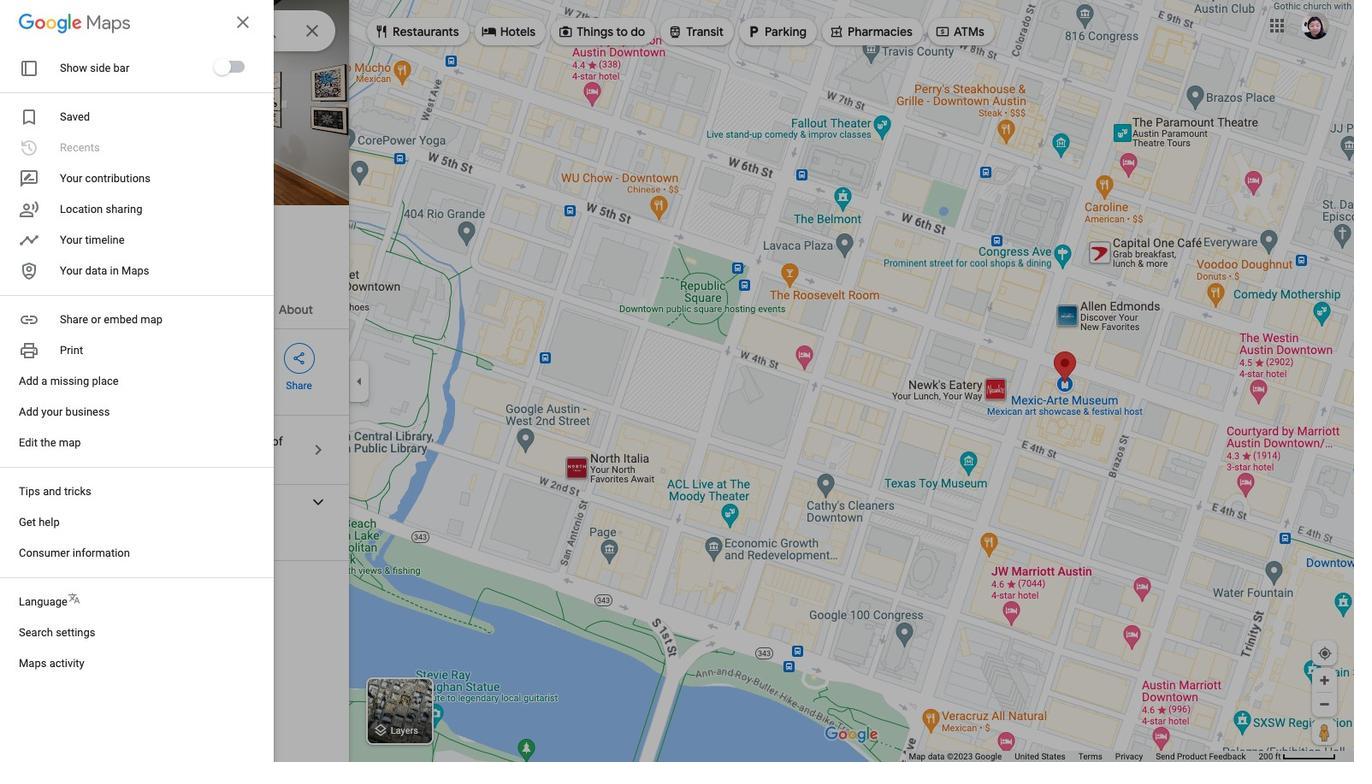 Task type: vqa. For each thing, say whether or not it's contained in the screenshot.
THE VENUE SPOTLIGHTING MEXICAN & LATINO ART & HOST OF AN ANNUAL DAY OF THE DEAD FESTIVAL & PARADE. button
yes



Task type: locate. For each thing, give the bounding box(es) containing it.
add inside button
[[19, 375, 39, 388]]

privacy
[[1116, 752, 1144, 762]]

& down latino
[[204, 452, 211, 466]]

share or embed map
[[60, 313, 163, 326]]

google
[[976, 752, 1003, 762]]

footer containing map data ©2023 google
[[909, 752, 1259, 763]]

419
[[62, 585, 82, 599]]

2 vertical spatial saved
[[62, 496, 94, 509]]

saved in travel plans
[[62, 496, 173, 509]]

 atms
[[935, 22, 985, 41]]

map up annual
[[59, 437, 81, 449]]

2 vertical spatial your
[[60, 264, 82, 277]]

reviews
[[161, 302, 207, 318]]

data down 4.4 stars image
[[85, 264, 107, 277]]

show street view coverage image
[[1313, 720, 1338, 746]]

terms button
[[1079, 752, 1103, 763]]

missing
[[50, 375, 89, 388]]

share inside button
[[60, 313, 88, 326]]

the
[[40, 437, 56, 449], [112, 452, 129, 466]]

host
[[246, 435, 269, 449]]

information
[[73, 547, 130, 560]]

your up 4.4 stars image
[[60, 234, 82, 247]]

in down timeline
[[110, 264, 119, 277]]

terms
[[1079, 752, 1103, 762]]

map inside button
[[59, 437, 81, 449]]

mexican
[[123, 435, 168, 449]]

Show side bar checkbox
[[214, 58, 245, 75]]


[[746, 22, 762, 41]]

location sharing button
[[19, 199, 255, 220]]

the inside venue spotlighting mexican & latino art & host of an annual day of the dead festival & parade.
[[112, 452, 129, 466]]

share left or
[[60, 313, 88, 326]]

united
[[1015, 752, 1040, 762]]

 button
[[14, 10, 62, 55]]

day
[[75, 452, 95, 466]]

in
[[110, 264, 119, 277], [97, 496, 106, 509]]

search
[[19, 627, 53, 639]]

1 vertical spatial in
[[97, 496, 106, 509]]

0 horizontal spatial maps
[[19, 657, 47, 670]]

data for map
[[928, 752, 945, 762]]

museum
[[40, 269, 86, 282]]

your contributions
[[60, 172, 151, 185]]

your down 4.4 stars image
[[60, 264, 82, 277]]

3 your from the top
[[60, 264, 82, 277]]

in inside menu
[[110, 264, 119, 277]]

add left your
[[19, 406, 39, 419]]

1 horizontal spatial of
[[272, 435, 283, 449]]

consumer
[[19, 547, 70, 560]]

saved in travel plans image
[[21, 492, 41, 513]]

0 horizontal spatial the
[[40, 437, 56, 449]]

embed
[[104, 313, 138, 326]]

0 horizontal spatial share
[[60, 313, 88, 326]]

pharmacies
[[848, 24, 913, 39]]

saved down 'show'
[[60, 110, 90, 123]]

419 congress ave., austin, tx 78701 button
[[0, 575, 349, 609]]

map right embed
[[141, 313, 163, 326]]

to
[[617, 24, 628, 39]]

your inside button
[[60, 172, 82, 185]]

the inside button
[[40, 437, 56, 449]]

timeline
[[85, 234, 125, 247]]

the up annual
[[40, 437, 56, 449]]

your up location
[[60, 172, 82, 185]]

your data in maps
[[60, 264, 149, 277]]

0 vertical spatial saved
[[60, 110, 90, 123]]

0 horizontal spatial data
[[85, 264, 107, 277]]

print
[[60, 344, 83, 357]]

settings
[[56, 627, 95, 639]]

1 horizontal spatial the
[[112, 452, 129, 466]]

tab list containing overview
[[0, 288, 349, 329]]

1 horizontal spatial in
[[110, 264, 119, 277]]

 transit
[[668, 22, 724, 41]]

0 vertical spatial map
[[141, 313, 163, 326]]

1 vertical spatial saved
[[98, 380, 126, 392]]

1 vertical spatial your
[[60, 234, 82, 247]]

of right day
[[98, 452, 109, 466]]

your
[[41, 406, 63, 419]]

congress
[[85, 585, 135, 599]]

data right map
[[928, 752, 945, 762]]

actions for mexic-arte museum region
[[0, 330, 349, 415]]

saved inside actions for mexic-arte museum region
[[98, 380, 126, 392]]


[[558, 22, 574, 41]]

0 horizontal spatial in
[[97, 496, 106, 509]]

map
[[909, 752, 926, 762]]

atms
[[954, 24, 985, 39]]

mexic-
[[62, 654, 97, 668]]

edit the map button
[[19, 433, 255, 454]]

0 vertical spatial maps
[[122, 264, 149, 277]]

google maps element
[[0, 0, 1355, 763]]

954 reviews element
[[106, 252, 134, 265]]

1 horizontal spatial data
[[928, 752, 945, 762]]

add a missing place button
[[19, 371, 255, 392]]

share inside actions for mexic-arte museum region
[[286, 380, 312, 392]]

1 horizontal spatial share
[[286, 380, 312, 392]]

1 vertical spatial map
[[59, 437, 81, 449]]

data
[[85, 264, 107, 277], [928, 752, 945, 762]]

 pharmacies
[[829, 22, 913, 41]]

add left note
[[62, 532, 84, 548]]

0 vertical spatial the
[[40, 437, 56, 449]]

1 vertical spatial share
[[286, 380, 312, 392]]

of right host
[[272, 435, 283, 449]]

1 your from the top
[[60, 172, 82, 185]]

 search field
[[14, 10, 349, 55]]

annual
[[37, 452, 72, 466]]

overview button
[[22, 288, 104, 329]]

arte
[[79, 219, 116, 243]]


[[829, 22, 845, 41]]

1 vertical spatial of
[[98, 452, 109, 466]]

united states button
[[1015, 752, 1066, 763]]

0 vertical spatial your
[[60, 172, 82, 185]]

things
[[577, 24, 614, 39]]

add inside button
[[62, 532, 84, 548]]

maps down search
[[19, 657, 47, 670]]

1 horizontal spatial maps
[[122, 264, 149, 277]]

send product feedback button
[[1156, 752, 1247, 763]]

search settings button
[[19, 623, 255, 644]]

0 vertical spatial in
[[110, 264, 119, 277]]

add
[[19, 375, 39, 388], [19, 406, 39, 419], [62, 532, 84, 548]]

1 vertical spatial the
[[112, 452, 129, 466]]

data inside footer
[[928, 752, 945, 762]]

1 vertical spatial saved button
[[81, 338, 143, 393]]

transit
[[687, 24, 724, 39]]

2 your from the top
[[60, 234, 82, 247]]

& up festival
[[171, 435, 178, 449]]

place
[[92, 375, 119, 388]]

mexic-artemuseum.org link
[[0, 644, 349, 678]]

map
[[141, 313, 163, 326], [59, 437, 81, 449]]

2 vertical spatial add
[[62, 532, 84, 548]]

tips and tricks button
[[19, 482, 255, 502]]

0 vertical spatial add
[[19, 375, 39, 388]]

data inside settings menu
[[85, 264, 107, 277]]

0 horizontal spatial map
[[59, 437, 81, 449]]

restaurants
[[393, 24, 459, 39]]

zoom in image
[[1319, 674, 1332, 687]]

in left travel
[[97, 496, 106, 509]]

settings menu
[[0, 0, 274, 763]]

1 vertical spatial data
[[928, 752, 945, 762]]

1 horizontal spatial map
[[141, 313, 163, 326]]

0 vertical spatial of
[[272, 435, 283, 449]]

reviews button
[[148, 288, 221, 329]]

0 vertical spatial share
[[60, 313, 88, 326]]

send
[[1156, 752, 1176, 762]]

saved right and
[[62, 496, 94, 509]]

0 vertical spatial data
[[85, 264, 107, 277]]

artemuseum.org
[[97, 654, 185, 668]]

1 vertical spatial add
[[19, 406, 39, 419]]

a
[[41, 375, 47, 388]]

tab list
[[0, 288, 349, 329]]

information for mexic-arte museum region
[[0, 575, 349, 763]]

4.4 stars image
[[37, 252, 106, 263]]

1 vertical spatial maps
[[19, 657, 47, 670]]

your
[[60, 172, 82, 185], [60, 234, 82, 247], [60, 264, 82, 277]]

footer
[[909, 752, 1259, 763]]

language button
[[19, 592, 255, 613]]

layers
[[391, 726, 418, 737]]

your for your timeline
[[60, 234, 82, 247]]

and
[[43, 485, 61, 498]]

maps down your timeline link
[[122, 264, 149, 277]]


[[42, 349, 58, 368]]

privacy button
[[1116, 752, 1144, 763]]

saved up business
[[98, 380, 126, 392]]

share for share
[[286, 380, 312, 392]]

directions
[[27, 380, 73, 392]]

add for add a missing place
[[19, 375, 39, 388]]

the left dead
[[112, 452, 129, 466]]

& right art
[[235, 435, 243, 449]]

share down 
[[286, 380, 312, 392]]

plans
[[144, 496, 173, 509]]

add left a
[[19, 375, 39, 388]]

0 vertical spatial saved button
[[19, 107, 255, 128]]



Task type: describe. For each thing, give the bounding box(es) containing it.
tricks
[[64, 485, 91, 498]]

maps activity button
[[19, 654, 255, 674]]

maps inside button
[[19, 657, 47, 670]]

 things to do
[[558, 22, 646, 41]]

data for your
[[85, 264, 107, 277]]

4.4
[[21, 252, 37, 265]]

latino
[[181, 435, 214, 449]]

mexic-
[[21, 219, 79, 243]]

your for your contributions
[[60, 172, 82, 185]]

get
[[19, 516, 36, 529]]

bar
[[113, 62, 130, 74]]

venue spotlighting mexican & latino art & host of an annual day of the dead festival & parade.
[[21, 435, 283, 466]]

ave.,
[[138, 585, 163, 599]]

map inside button
[[141, 313, 163, 326]]

do
[[631, 24, 646, 39]]

mexic-arte museum
[[21, 219, 193, 243]]

mexic-artemuseum.org
[[62, 654, 185, 668]]

saved in travel plans group
[[0, 485, 349, 561]]

1 horizontal spatial &
[[204, 452, 211, 466]]

saved inside settings menu
[[60, 110, 90, 123]]

about button
[[265, 288, 327, 329]]

 restaurants
[[374, 22, 459, 41]]

200
[[1259, 752, 1274, 762]]

dead
[[132, 452, 160, 466]]


[[374, 22, 389, 41]]

0 horizontal spatial of
[[98, 452, 109, 466]]

ft
[[1276, 752, 1282, 762]]

send product feedback
[[1156, 752, 1247, 762]]

419 congress ave., austin, tx 78701
[[62, 585, 257, 599]]

print button
[[19, 341, 255, 361]]

0 horizontal spatial &
[[171, 435, 178, 449]]

zoom out image
[[1319, 698, 1332, 711]]

travel
[[109, 496, 141, 509]]

add your business link
[[19, 402, 255, 423]]

feedback
[[1210, 752, 1247, 762]]


[[292, 349, 307, 368]]

location sharing
[[60, 203, 142, 216]]

collapse side panel image
[[350, 372, 369, 391]]

get help
[[19, 516, 60, 529]]

mexic-arte museum main content
[[0, 0, 349, 763]]

tx
[[205, 585, 220, 599]]

add for add note
[[62, 532, 84, 548]]

google maps image
[[19, 9, 131, 36]]

consumer information
[[19, 547, 130, 560]]

side
[[90, 62, 111, 74]]

spotlighting
[[57, 435, 120, 449]]

add note button
[[45, 520, 130, 561]]

map data ©2023 google
[[909, 752, 1003, 762]]

add a missing place
[[19, 375, 119, 388]]

your timeline
[[60, 234, 125, 247]]

footer inside google maps element
[[909, 752, 1259, 763]]

get help button
[[19, 513, 255, 533]]

art
[[21, 269, 37, 282]]

edit the map
[[19, 437, 81, 449]]

contributions
[[85, 172, 151, 185]]

©2023
[[947, 752, 973, 762]]

help
[[39, 516, 60, 529]]

(954)
[[106, 252, 134, 265]]

language
[[19, 596, 68, 609]]

add for add your business
[[19, 406, 39, 419]]

edit
[[19, 437, 38, 449]]

78701
[[223, 585, 257, 599]]


[[482, 22, 497, 41]]

united states
[[1015, 752, 1066, 762]]

show side bar image
[[214, 58, 231, 75]]

tips
[[19, 485, 40, 498]]

activity
[[49, 657, 85, 670]]

your for your data in maps
[[60, 264, 82, 277]]

art museum
[[21, 269, 86, 282]]


[[27, 19, 48, 43]]

in inside group
[[97, 496, 106, 509]]

art museum button
[[21, 267, 86, 284]]

show
[[60, 62, 87, 74]]

hotels
[[500, 24, 536, 39]]

business
[[66, 406, 110, 419]]

an
[[21, 452, 34, 466]]

note
[[87, 532, 113, 548]]

venue spotlighting mexican & latino art & host of an annual day of the dead festival & parade. button
[[0, 416, 349, 484]]

200 ft button
[[1259, 752, 1337, 762]]

or
[[91, 313, 101, 326]]

2 horizontal spatial &
[[235, 435, 243, 449]]

search settings
[[19, 627, 95, 639]]

tab list inside google maps element
[[0, 288, 349, 329]]

share for share or embed map
[[60, 313, 88, 326]]

saved button inside actions for mexic-arte museum region
[[81, 338, 143, 393]]

 parking
[[746, 22, 807, 41]]

museum
[[120, 219, 193, 243]]


[[668, 22, 683, 41]]

states
[[1042, 752, 1066, 762]]

200 ft
[[1259, 752, 1282, 762]]

add note
[[62, 532, 113, 548]]

google account: michele murakami  
(michele.murakami@adept.ai) image
[[1303, 12, 1330, 39]]

saved inside group
[[62, 496, 94, 509]]

overview
[[36, 302, 90, 318]]

 hotels
[[482, 22, 536, 41]]

venue
[[21, 435, 54, 449]]

show your location image
[[1318, 646, 1334, 662]]



